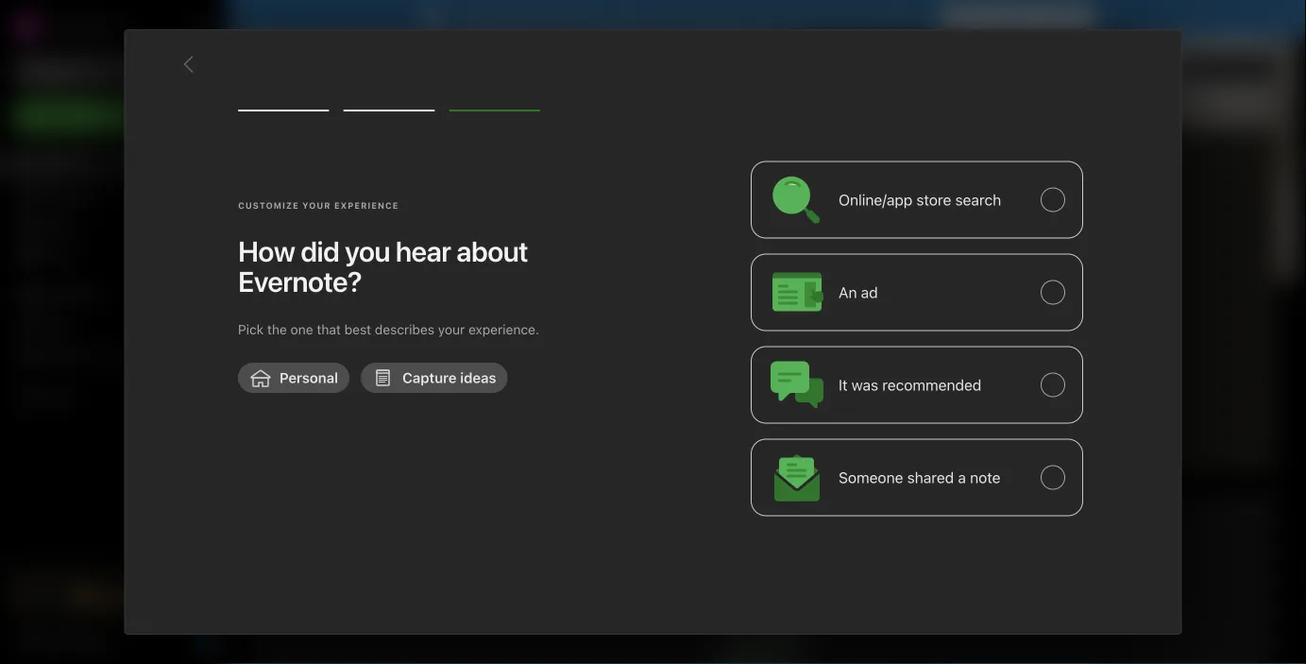 Task type: describe. For each thing, give the bounding box(es) containing it.
me
[[117, 348, 136, 364]]

ideas
[[460, 369, 496, 386]]

across
[[689, 11, 729, 26]]

trash
[[42, 390, 75, 405]]

notes link
[[0, 209, 226, 239]]

shortcuts button
[[0, 179, 226, 209]]

for for 7
[[1020, 11, 1038, 26]]

create new note
[[294, 349, 401, 367]]

someone shared a note
[[839, 468, 1001, 486]]

customize button
[[1173, 53, 1276, 83]]

online/app
[[839, 191, 913, 209]]

how did you hear about evernote?
[[238, 234, 528, 298]]

was
[[852, 376, 879, 394]]

1 horizontal spatial personal
[[538, 11, 592, 26]]

tags button
[[0, 311, 226, 341]]

for for free:
[[596, 11, 613, 26]]

it was recommended button
[[751, 346, 1083, 423]]

an ad
[[839, 283, 878, 301]]

all
[[733, 11, 746, 26]]

tasks
[[42, 246, 76, 262]]

shared with me link
[[0, 341, 226, 371]]

someone
[[839, 468, 903, 486]]

you
[[345, 234, 390, 268]]

new button
[[11, 99, 215, 133]]

customize
[[238, 201, 299, 211]]

your
[[302, 201, 331, 211]]

settings image
[[193, 15, 215, 38]]

tags
[[43, 318, 71, 334]]

scratch
[[965, 150, 1027, 165]]

store
[[917, 191, 951, 209]]

started
[[68, 633, 113, 649]]

about
[[456, 234, 528, 268]]

0 horizontal spatial personal
[[280, 369, 338, 386]]

note inside the create new note button
[[372, 349, 401, 367]]

one
[[291, 322, 313, 337]]

Search text field
[[25, 55, 202, 89]]

tasks button
[[0, 239, 226, 269]]

online/app store search
[[839, 191, 1001, 209]]

shared
[[42, 348, 85, 364]]

experience
[[334, 201, 399, 211]]

shortcuts
[[43, 186, 102, 201]]

it
[[839, 376, 848, 394]]

notebooks
[[43, 288, 109, 303]]

it
[[979, 11, 987, 26]]



Task type: vqa. For each thing, say whether or not it's contained in the screenshot.
Pick the one that best describes your experience.
yes



Task type: locate. For each thing, give the bounding box(es) containing it.
None search field
[[25, 55, 202, 89]]

an ad button
[[751, 253, 1083, 331]]

tree containing home
[[0, 148, 227, 560]]

for
[[596, 11, 613, 26], [1020, 11, 1038, 26]]

1 vertical spatial note
[[970, 468, 1001, 486]]

how
[[238, 234, 295, 268]]

get
[[953, 11, 975, 26], [43, 633, 64, 649]]

your right all
[[750, 11, 777, 26]]

new
[[341, 349, 368, 367]]

get it free for 7 days button
[[941, 7, 1093, 31]]

sync
[[655, 11, 685, 26]]

days
[[1052, 11, 1082, 26]]

try
[[456, 11, 476, 26]]

that
[[317, 322, 341, 337]]

cancel
[[835, 11, 877, 26]]

did
[[301, 234, 339, 268]]

personal right evernote
[[538, 11, 592, 26]]

expand notebooks image
[[5, 288, 20, 303]]

for left 7
[[1020, 11, 1038, 26]]

1 horizontal spatial for
[[1020, 11, 1038, 26]]

customize
[[1206, 60, 1269, 74]]

upgrade
[[98, 588, 154, 604]]

2 for from the left
[[1020, 11, 1038, 26]]

0 horizontal spatial get
[[43, 633, 64, 649]]

0 vertical spatial tab
[[265, 178, 308, 196]]

2 tab from the top
[[265, 540, 327, 559]]

7
[[1041, 11, 1049, 26]]

1 horizontal spatial your
[[750, 11, 777, 26]]

0 horizontal spatial your
[[438, 322, 465, 337]]

customize your experience
[[238, 201, 399, 211]]

notebooks link
[[0, 281, 226, 311]]

recommended
[[882, 376, 982, 394]]

it was recommended
[[839, 376, 982, 394]]

evernote?
[[238, 265, 362, 298]]

try evernote personal for free: sync across all your devices. cancel anytime.
[[456, 11, 932, 26]]

ad
[[861, 283, 878, 301]]

1 tab from the top
[[265, 178, 308, 196]]

scratch pad
[[965, 150, 1057, 165]]

1 vertical spatial personal
[[280, 369, 338, 386]]

get it free for 7 days
[[953, 11, 1082, 26]]

best
[[344, 322, 371, 337]]

0 horizontal spatial note
[[372, 349, 401, 367]]

note right a
[[970, 468, 1001, 486]]

note inside someone shared a note button
[[970, 468, 1001, 486]]

get left "started"
[[43, 633, 64, 649]]

scratch pad button
[[962, 146, 1057, 169]]

1 vertical spatial tab
[[265, 540, 327, 559]]

capture
[[402, 369, 457, 386]]

personal
[[538, 11, 592, 26], [280, 369, 338, 386]]

1 for from the left
[[596, 11, 613, 26]]

describes
[[375, 322, 434, 337]]

for inside button
[[1020, 11, 1038, 26]]

shared
[[907, 468, 954, 486]]

1 vertical spatial get
[[43, 633, 64, 649]]

pick
[[238, 322, 264, 337]]

notes
[[42, 216, 78, 231]]

an
[[839, 283, 857, 301]]

free
[[991, 11, 1016, 26]]

home link
[[0, 148, 227, 179]]

get for get started
[[43, 633, 64, 649]]

home
[[42, 155, 78, 171]]

pad
[[1031, 150, 1057, 165]]

1 vertical spatial your
[[438, 322, 465, 337]]

online/app store search button
[[751, 161, 1083, 238]]

new
[[42, 108, 69, 124]]

free:
[[617, 11, 649, 26]]

1 horizontal spatial note
[[970, 468, 1001, 486]]

get inside button
[[953, 11, 975, 26]]

experience.
[[469, 322, 539, 337]]

0 vertical spatial note
[[372, 349, 401, 367]]

get started
[[43, 633, 113, 649]]

with
[[88, 348, 114, 364]]

create
[[294, 349, 338, 367]]

search
[[955, 191, 1001, 209]]

a
[[958, 468, 966, 486]]

your
[[750, 11, 777, 26], [438, 322, 465, 337]]

personal down create at the left bottom of page
[[280, 369, 338, 386]]

note
[[372, 349, 401, 367], [970, 468, 1001, 486]]

capture ideas
[[402, 369, 496, 386]]

anytime.
[[880, 11, 932, 26]]

trash link
[[0, 383, 226, 413]]

pick the one that best describes your experience.
[[238, 322, 539, 337]]

upgrade button
[[11, 577, 215, 615]]

1 horizontal spatial get
[[953, 11, 975, 26]]

tree
[[0, 148, 227, 560]]

note down the pick the one that best describes your experience.
[[372, 349, 401, 367]]

shared with me
[[42, 348, 136, 364]]

get for get it free for 7 days
[[953, 11, 975, 26]]

the
[[267, 322, 287, 337]]

0 horizontal spatial for
[[596, 11, 613, 26]]

0 vertical spatial personal
[[538, 11, 592, 26]]

0 vertical spatial your
[[750, 11, 777, 26]]

0 vertical spatial get
[[953, 11, 975, 26]]

evernote
[[479, 11, 535, 26]]

create new note button
[[266, 213, 429, 457]]

devices.
[[780, 11, 831, 26]]

for left free:
[[596, 11, 613, 26]]

get left it
[[953, 11, 975, 26]]

Start writing… text field
[[965, 179, 1274, 454]]

your right "describes"
[[438, 322, 465, 337]]

tab
[[265, 178, 308, 196], [265, 540, 327, 559]]

someone shared a note button
[[751, 439, 1083, 516]]

0
[[204, 635, 211, 647]]

hear
[[396, 234, 451, 268]]



